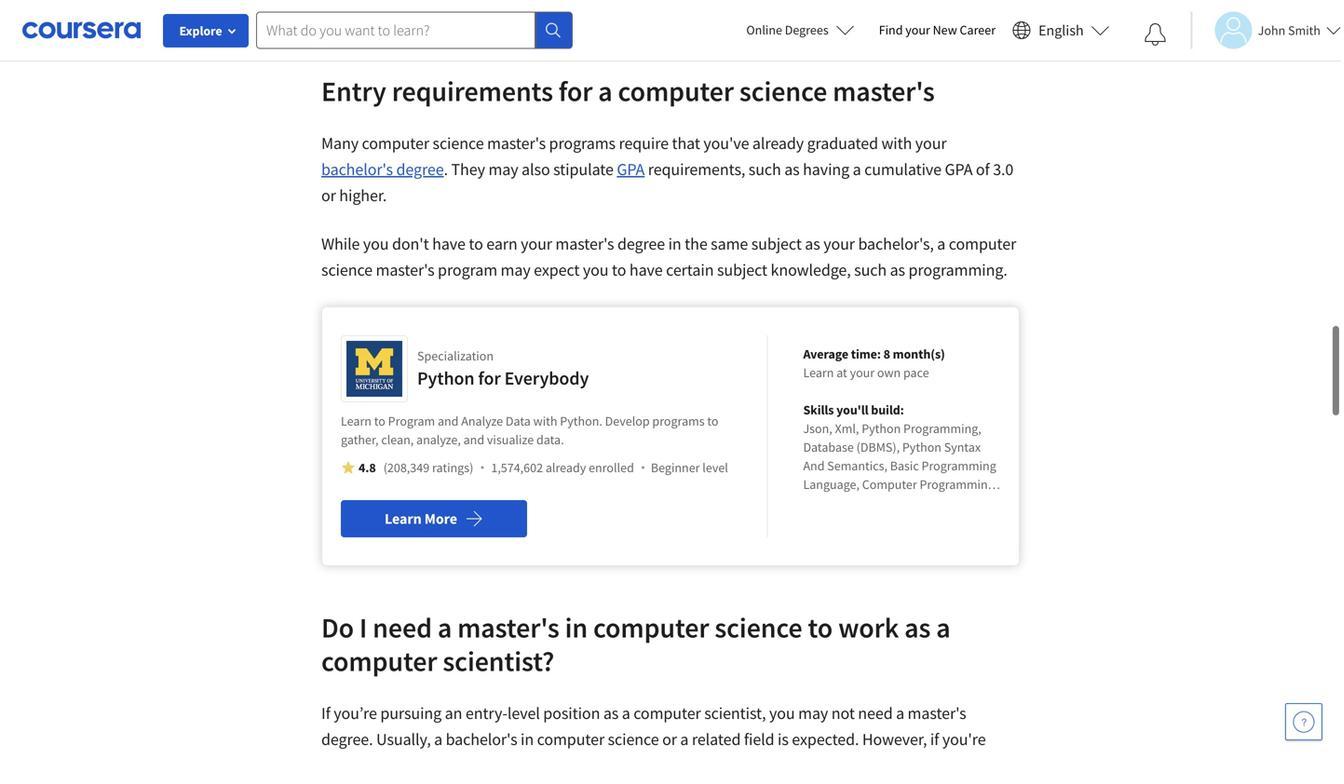Task type: describe. For each thing, give the bounding box(es) containing it.
scraping,
[[804, 513, 855, 530]]

career
[[960, 21, 996, 38]]

skills
[[804, 402, 834, 418]]

i
[[360, 610, 367, 645]]

field
[[744, 729, 775, 750]]

computer inside while you don't have to earn your master's degree in the same subject as your bachelor's, a computer science master's program may expect you to have certain subject knowledge, such as programming.
[[949, 233, 1017, 254]]

degrees
[[785, 21, 829, 38]]

you inside if you're pursuing an entry-level position as a computer scientist, you may not need a master's degree. usually, a bachelor's in computer science or a related field is expected. however, if you're interested in more senior or leadership positions, those jobs may require a master's degree.
[[770, 703, 795, 724]]

leadership
[[515, 755, 588, 759]]

1 horizontal spatial and
[[464, 431, 485, 448]]

english button
[[1006, 0, 1118, 61]]

science down online degrees
[[740, 74, 828, 109]]

require inside many computer science master's programs require that you've already graduated with your bachelor's degree . they may also stipulate gpa
[[619, 133, 669, 154]]

0 vertical spatial and
[[438, 413, 459, 430]]

learn inside average time: 8 month(s) learn at your own pace
[[804, 364, 834, 381]]

requirements,
[[648, 159, 746, 180]]

a up those
[[681, 729, 689, 750]]

visualization
[[831, 532, 900, 549]]

many
[[321, 133, 359, 154]]

(dataviz)
[[903, 532, 951, 549]]

with inside learn to program and analyze data with python. develop programs to gather, clean, analyze, and visualize data.
[[534, 413, 558, 430]]

syntax
[[945, 439, 981, 456]]

develop
[[605, 413, 650, 430]]

may inside while you don't have to earn your master's degree in the same subject as your bachelor's, a computer science master's program may expect you to have certain subject knowledge, such as programming.
[[501, 260, 531, 280]]

scientist,
[[705, 703, 766, 724]]

ratings)
[[432, 459, 474, 476]]

as up the knowledge,
[[805, 233, 821, 254]]

entry
[[321, 74, 387, 109]]

program
[[438, 260, 498, 280]]

john smith button
[[1192, 12, 1342, 49]]

1,574,602 already enrolled
[[491, 459, 634, 476]]

require inside if you're pursuing an entry-level position as a computer scientist, you may not need a master's degree. usually, a bachelor's in computer science or a related field is expected. however, if you're interested in more senior or leadership positions, those jobs may require a master's degree.
[[770, 755, 820, 759]]

those
[[662, 755, 701, 759]]

find your new career link
[[870, 19, 1006, 42]]

web
[[925, 495, 948, 512]]

coursera image
[[22, 15, 141, 45]]

pace
[[904, 364, 930, 381]]

entry requirements for a computer science master's
[[321, 74, 935, 109]]

positions,
[[591, 755, 659, 759]]

earn
[[487, 233, 518, 254]]

average time: 8 month(s) learn at your own pace
[[804, 346, 946, 381]]

1 horizontal spatial python
[[862, 420, 901, 437]]

as down bachelor's,
[[890, 260, 906, 280]]

build:
[[872, 402, 905, 418]]

such inside requirements, such as having a cumulative gpa of 3.0 or higher.
[[749, 159, 782, 180]]

0 horizontal spatial you
[[363, 233, 389, 254]]

gpa link
[[617, 159, 645, 180]]

you're
[[334, 703, 377, 724]]

clean,
[[381, 431, 414, 448]]

new
[[933, 21, 958, 38]]

time:
[[851, 346, 881, 362]]

such inside while you don't have to earn your master's degree in the same subject as your bachelor's, a computer science master's program may expect you to have certain subject knowledge, such as programming.
[[855, 260, 887, 280]]

to up the beginner level
[[708, 413, 719, 430]]

need inside the do i need a master's in computer science to work as a computer scientist?
[[373, 610, 432, 645]]

requirements
[[392, 74, 553, 109]]

bachelor's degree link
[[321, 159, 444, 180]]

8
[[884, 346, 891, 362]]

bachelor's inside if you're pursuing an entry-level position as a computer scientist, you may not need a master's degree. usually, a bachelor's in computer science or a related field is expected. however, if you're interested in more senior or leadership positions, those jobs may require a master's degree.
[[446, 729, 518, 750]]

they
[[451, 159, 485, 180]]

learn for learn to program and analyze data with python. develop programs to gather, clean, analyze, and visualize data.
[[341, 413, 372, 430]]

jobs
[[704, 755, 734, 759]]

online degrees
[[747, 21, 829, 38]]

everybody
[[505, 367, 589, 390]]

master's up expect
[[556, 233, 615, 254]]

language,
[[804, 476, 860, 493]]

may down field
[[737, 755, 767, 759]]

is
[[778, 729, 789, 750]]

learn more
[[385, 510, 457, 528]]

the
[[685, 233, 708, 254]]

gpa inside many computer science master's programs require that you've already graduated with your bachelor's degree . they may also stipulate gpa
[[617, 159, 645, 180]]

0 horizontal spatial already
[[546, 459, 586, 476]]

data up the scraping,
[[804, 495, 829, 512]]

for for a
[[559, 74, 593, 109]]

of
[[976, 159, 990, 180]]

data down the scraping,
[[804, 532, 829, 549]]

learn to program and analyze data with python. develop programs to gather, clean, analyze, and visualize data.
[[341, 413, 719, 448]]

your up the knowledge,
[[824, 233, 855, 254]]

analysis,
[[950, 513, 998, 530]]

scientist?
[[443, 644, 555, 679]]

for for everybody
[[478, 367, 501, 390]]

0 horizontal spatial degree.
[[321, 729, 373, 750]]

many computer science master's programs require that you've already graduated with your bachelor's degree . they may also stipulate gpa
[[321, 133, 947, 180]]

your up expect
[[521, 233, 553, 254]]

explore button
[[163, 14, 249, 48]]

your inside many computer science master's programs require that you've already graduated with your bachelor's degree . they may also stipulate gpa
[[916, 133, 947, 154]]

or inside requirements, such as having a cumulative gpa of 3.0 or higher.
[[321, 185, 336, 206]]

interested
[[321, 755, 391, 759]]

don't
[[392, 233, 429, 254]]

degree inside many computer science master's programs require that you've already graduated with your bachelor's degree . they may also stipulate gpa
[[396, 159, 444, 180]]

senior
[[451, 755, 494, 759]]

usually,
[[376, 729, 431, 750]]

if
[[931, 729, 940, 750]]

to left earn on the left top
[[469, 233, 483, 254]]

not
[[832, 703, 855, 724]]

gather,
[[341, 431, 379, 448]]

certain
[[666, 260, 714, 280]]

your inside average time: 8 month(s) learn at your own pace
[[850, 364, 875, 381]]

degree inside while you don't have to earn your master's degree in the same subject as your bachelor's, a computer science master's program may expect you to have certain subject knowledge, such as programming.
[[618, 233, 665, 254]]

basic
[[891, 458, 919, 474]]

also
[[522, 159, 550, 180]]

related
[[692, 729, 741, 750]]

enrolled
[[589, 459, 634, 476]]

python.
[[560, 413, 603, 430]]

you're
[[943, 729, 986, 750]]

show notifications image
[[1145, 23, 1167, 46]]

same
[[711, 233, 748, 254]]

while you don't have to earn your master's degree in the same subject as your bachelor's, a computer science master's program may expect you to have certain subject knowledge, such as programming.
[[321, 233, 1017, 280]]

an
[[445, 703, 463, 724]]

1,574,602
[[491, 459, 543, 476]]

may inside many computer science master's programs require that you've already graduated with your bachelor's degree . they may also stipulate gpa
[[489, 159, 519, 180]]

if
[[321, 703, 331, 724]]

analyze,
[[417, 431, 461, 448]]

online
[[747, 21, 783, 38]]

skills you'll build: json, xml, python programming, database (dbms), python syntax and semantics, basic programming language, computer programming, data structure, tuple, web scraping, sqlite, sql, data analysis, data visualization (dataviz)
[[804, 402, 998, 549]]

1 vertical spatial degree.
[[897, 755, 948, 759]]

having
[[803, 159, 850, 180]]

(208,349
[[384, 459, 430, 476]]

1 horizontal spatial you
[[583, 260, 609, 280]]

english
[[1039, 21, 1084, 40]]

your right find
[[906, 21, 931, 38]]

specialization python for everybody
[[417, 348, 589, 390]]

to right expect
[[612, 260, 627, 280]]

higher.
[[339, 185, 387, 206]]

program
[[388, 413, 435, 430]]

you've
[[704, 133, 750, 154]]

programs inside many computer science master's programs require that you've already graduated with your bachelor's degree . they may also stipulate gpa
[[549, 133, 616, 154]]



Task type: locate. For each thing, give the bounding box(es) containing it.
university of michigan image
[[347, 341, 403, 397]]

john smith
[[1259, 22, 1321, 39]]

your down 'time:'
[[850, 364, 875, 381]]

your up cumulative
[[916, 133, 947, 154]]

0 vertical spatial need
[[373, 610, 432, 645]]

0 horizontal spatial level
[[508, 703, 540, 724]]

0 vertical spatial python
[[417, 367, 475, 390]]

explore
[[179, 22, 222, 39]]

1 vertical spatial such
[[855, 260, 887, 280]]

science up they
[[433, 133, 484, 154]]

in inside while you don't have to earn your master's degree in the same subject as your bachelor's, a computer science master's program may expect you to have certain subject knowledge, such as programming.
[[669, 233, 682, 254]]

degree
[[396, 159, 444, 180], [618, 233, 665, 254]]

0 horizontal spatial programs
[[549, 133, 616, 154]]

1 vertical spatial and
[[464, 431, 485, 448]]

2 vertical spatial you
[[770, 703, 795, 724]]

john
[[1259, 22, 1286, 39]]

need inside if you're pursuing an entry-level position as a computer scientist, you may not need a master's degree. usually, a bachelor's in computer science or a related field is expected. however, if you're interested in more senior or leadership positions, those jobs may require a master's degree.
[[859, 703, 893, 724]]

with up cumulative
[[882, 133, 913, 154]]

help center image
[[1293, 711, 1316, 733]]

may left the also
[[489, 159, 519, 180]]

you right expect
[[583, 260, 609, 280]]

0 horizontal spatial require
[[619, 133, 669, 154]]

programming, up the 'syntax'
[[904, 420, 982, 437]]

What do you want to learn? text field
[[256, 12, 536, 49]]

0 vertical spatial degree.
[[321, 729, 373, 750]]

0 vertical spatial degree
[[396, 159, 444, 180]]

1 horizontal spatial such
[[855, 260, 887, 280]]

have up 'program'
[[432, 233, 466, 254]]

1 vertical spatial require
[[770, 755, 820, 759]]

find
[[879, 21, 903, 38]]

or up those
[[663, 729, 677, 750]]

programming, down programming
[[920, 476, 998, 493]]

computer
[[618, 74, 734, 109], [362, 133, 430, 154], [949, 233, 1017, 254], [594, 610, 710, 645], [321, 644, 437, 679], [634, 703, 701, 724], [537, 729, 605, 750]]

1 horizontal spatial with
[[882, 133, 913, 154]]

your
[[906, 21, 931, 38], [916, 133, 947, 154], [521, 233, 553, 254], [824, 233, 855, 254], [850, 364, 875, 381]]

or left the higher. on the left top of the page
[[321, 185, 336, 206]]

0 vertical spatial programming,
[[904, 420, 982, 437]]

2 horizontal spatial learn
[[804, 364, 834, 381]]

0 vertical spatial such
[[749, 159, 782, 180]]

such down bachelor's,
[[855, 260, 887, 280]]

0 horizontal spatial or
[[321, 185, 336, 206]]

or right senior
[[497, 755, 512, 759]]

0 vertical spatial require
[[619, 133, 669, 154]]

in inside the do i need a master's in computer science to work as a computer scientist?
[[565, 610, 588, 645]]

however,
[[863, 729, 928, 750]]

a right work
[[937, 610, 951, 645]]

as right position
[[604, 703, 619, 724]]

find your new career
[[879, 21, 996, 38]]

more
[[411, 755, 448, 759]]

beginner
[[651, 459, 700, 476]]

0 vertical spatial programs
[[549, 133, 616, 154]]

sqlite,
[[857, 513, 892, 530]]

and down analyze
[[464, 431, 485, 448]]

level inside if you're pursuing an entry-level position as a computer scientist, you may not need a master's degree. usually, a bachelor's in computer science or a related field is expected. however, if you're interested in more senior or leadership positions, those jobs may require a master's degree.
[[508, 703, 540, 724]]

0 horizontal spatial with
[[534, 413, 558, 430]]

data down 'web'
[[923, 513, 948, 530]]

master's
[[833, 74, 935, 109], [487, 133, 546, 154], [556, 233, 615, 254], [376, 260, 435, 280], [458, 610, 560, 645], [908, 703, 967, 724], [835, 755, 893, 759]]

level right beginner
[[703, 459, 729, 476]]

in up leadership at the bottom of page
[[521, 729, 534, 750]]

0 vertical spatial subject
[[752, 233, 802, 254]]

0 vertical spatial learn
[[804, 364, 834, 381]]

bachelor's inside many computer science master's programs require that you've already graduated with your bachelor's degree . they may also stipulate gpa
[[321, 159, 393, 180]]

0 vertical spatial already
[[753, 133, 804, 154]]

0 horizontal spatial degree
[[396, 159, 444, 180]]

a down expected.
[[823, 755, 831, 759]]

1 vertical spatial level
[[508, 703, 540, 724]]

2 horizontal spatial you
[[770, 703, 795, 724]]

have left 'certain' at the top
[[630, 260, 663, 280]]

None search field
[[256, 12, 573, 49]]

programs up beginner
[[653, 413, 705, 430]]

1 vertical spatial or
[[663, 729, 677, 750]]

a inside requirements, such as having a cumulative gpa of 3.0 or higher.
[[853, 159, 862, 180]]

bachelor's up senior
[[446, 729, 518, 750]]

for
[[559, 74, 593, 109], [478, 367, 501, 390]]

work
[[839, 610, 899, 645]]

a up however,
[[897, 703, 905, 724]]

have
[[432, 233, 466, 254], [630, 260, 663, 280]]

0 vertical spatial or
[[321, 185, 336, 206]]

a right i
[[438, 610, 452, 645]]

data up visualize
[[506, 413, 531, 430]]

a up positions,
[[622, 703, 631, 724]]

0 horizontal spatial python
[[417, 367, 475, 390]]

with inside many computer science master's programs require that you've already graduated with your bachelor's degree . they may also stipulate gpa
[[882, 133, 913, 154]]

with
[[882, 133, 913, 154], [534, 413, 558, 430]]

already inside many computer science master's programs require that you've already graduated with your bachelor's degree . they may also stipulate gpa
[[753, 133, 804, 154]]

you
[[363, 233, 389, 254], [583, 260, 609, 280], [770, 703, 795, 724]]

0 horizontal spatial and
[[438, 413, 459, 430]]

average
[[804, 346, 849, 362]]

a up many computer science master's programs require that you've already graduated with your bachelor's degree . they may also stipulate gpa
[[599, 74, 613, 109]]

learn down average
[[804, 364, 834, 381]]

more
[[425, 510, 457, 528]]

json,
[[804, 420, 833, 437]]

specialization
[[417, 348, 494, 364]]

in down usually,
[[395, 755, 408, 759]]

science up positions,
[[608, 729, 659, 750]]

1 horizontal spatial already
[[753, 133, 804, 154]]

python up (dbms),
[[862, 420, 901, 437]]

1 horizontal spatial bachelor's
[[446, 729, 518, 750]]

position
[[544, 703, 600, 724]]

0 horizontal spatial bachelor's
[[321, 159, 393, 180]]

1 vertical spatial with
[[534, 413, 558, 430]]

learn inside button
[[385, 510, 422, 528]]

already down data.
[[546, 459, 586, 476]]

1 horizontal spatial programs
[[653, 413, 705, 430]]

0 horizontal spatial for
[[478, 367, 501, 390]]

0 vertical spatial for
[[559, 74, 593, 109]]

python down "specialization"
[[417, 367, 475, 390]]

science down while
[[321, 260, 373, 280]]

2 vertical spatial or
[[497, 755, 512, 759]]

list
[[321, 0, 1020, 20]]

degree. down if
[[897, 755, 948, 759]]

1 vertical spatial learn
[[341, 413, 372, 430]]

if you're pursuing an entry-level position as a computer scientist, you may not need a master's degree. usually, a bachelor's in computer science or a related field is expected. however, if you're interested in more senior or leadership positions, those jobs may require a master's degree.
[[321, 703, 986, 759]]

such down you've
[[749, 159, 782, 180]]

science up scientist,
[[715, 610, 803, 645]]

master's down find
[[833, 74, 935, 109]]

you up the is
[[770, 703, 795, 724]]

at
[[837, 364, 848, 381]]

expected.
[[792, 729, 860, 750]]

database
[[804, 439, 854, 456]]

and up analyze,
[[438, 413, 459, 430]]

science inside the do i need a master's in computer science to work as a computer scientist?
[[715, 610, 803, 645]]

0 horizontal spatial need
[[373, 610, 432, 645]]

.
[[444, 159, 448, 180]]

knowledge,
[[771, 260, 851, 280]]

as inside requirements, such as having a cumulative gpa of 3.0 or higher.
[[785, 159, 800, 180]]

a
[[599, 74, 613, 109], [853, 159, 862, 180], [938, 233, 946, 254], [438, 610, 452, 645], [937, 610, 951, 645], [622, 703, 631, 724], [897, 703, 905, 724], [434, 729, 443, 750], [681, 729, 689, 750], [823, 755, 831, 759]]

computer inside many computer science master's programs require that you've already graduated with your bachelor's degree . they may also stipulate gpa
[[362, 133, 430, 154]]

may
[[489, 159, 519, 180], [501, 260, 531, 280], [799, 703, 829, 724], [737, 755, 767, 759]]

2 vertical spatial python
[[903, 439, 942, 456]]

1 vertical spatial bachelor's
[[446, 729, 518, 750]]

master's inside the do i need a master's in computer science to work as a computer scientist?
[[458, 610, 560, 645]]

for inside specialization python for everybody
[[478, 367, 501, 390]]

to inside the do i need a master's in computer science to work as a computer scientist?
[[808, 610, 833, 645]]

and
[[804, 458, 825, 474]]

or
[[321, 185, 336, 206], [663, 729, 677, 750], [497, 755, 512, 759]]

1 vertical spatial need
[[859, 703, 893, 724]]

to left work
[[808, 610, 833, 645]]

0 vertical spatial level
[[703, 459, 729, 476]]

in
[[669, 233, 682, 254], [565, 610, 588, 645], [521, 729, 534, 750], [395, 755, 408, 759]]

gpa right stipulate
[[617, 159, 645, 180]]

as inside the do i need a master's in computer science to work as a computer scientist?
[[905, 610, 931, 645]]

1 vertical spatial degree
[[618, 233, 665, 254]]

for down "specialization"
[[478, 367, 501, 390]]

science inside while you don't have to earn your master's degree in the same subject as your bachelor's, a computer science master's program may expect you to have certain subject knowledge, such as programming.
[[321, 260, 373, 280]]

as
[[785, 159, 800, 180], [805, 233, 821, 254], [890, 260, 906, 280], [905, 610, 931, 645], [604, 703, 619, 724]]

may up expected.
[[799, 703, 829, 724]]

1 horizontal spatial degree.
[[897, 755, 948, 759]]

1 horizontal spatial for
[[559, 74, 593, 109]]

1 vertical spatial programming,
[[920, 476, 998, 493]]

learn for learn more
[[385, 510, 422, 528]]

subject down same
[[717, 260, 768, 280]]

stipulate
[[554, 159, 614, 180]]

1 horizontal spatial have
[[630, 260, 663, 280]]

1 vertical spatial for
[[478, 367, 501, 390]]

1 horizontal spatial learn
[[385, 510, 422, 528]]

a up the programming.
[[938, 233, 946, 254]]

subject up the knowledge,
[[752, 233, 802, 254]]

learn inside learn to program and analyze data with python. develop programs to gather, clean, analyze, and visualize data.
[[341, 413, 372, 430]]

programs
[[549, 133, 616, 154], [653, 413, 705, 430]]

require up the gpa link
[[619, 133, 669, 154]]

1 horizontal spatial require
[[770, 755, 820, 759]]

computer
[[863, 476, 918, 493]]

1 horizontal spatial degree
[[618, 233, 665, 254]]

with up data.
[[534, 413, 558, 430]]

0 horizontal spatial have
[[432, 233, 466, 254]]

1 horizontal spatial need
[[859, 703, 893, 724]]

python up basic
[[903, 439, 942, 456]]

master's up 'entry-'
[[458, 610, 560, 645]]

master's inside many computer science master's programs require that you've already graduated with your bachelor's degree . they may also stipulate gpa
[[487, 133, 546, 154]]

bachelor's up the higher. on the left top of the page
[[321, 159, 393, 180]]

you'll
[[837, 402, 869, 418]]

0 horizontal spatial such
[[749, 159, 782, 180]]

data inside learn to program and analyze data with python. develop programs to gather, clean, analyze, and visualize data.
[[506, 413, 531, 430]]

0 horizontal spatial learn
[[341, 413, 372, 430]]

2 horizontal spatial python
[[903, 439, 942, 456]]

month(s)
[[893, 346, 946, 362]]

beginner level
[[651, 459, 729, 476]]

learn up gather,
[[341, 413, 372, 430]]

2 gpa from the left
[[945, 159, 973, 180]]

1 horizontal spatial or
[[497, 755, 512, 759]]

while
[[321, 233, 360, 254]]

require down the is
[[770, 755, 820, 759]]

as inside if you're pursuing an entry-level position as a computer scientist, you may not need a master's degree. usually, a bachelor's in computer science or a related field is expected. however, if you're interested in more senior or leadership positions, those jobs may require a master's degree.
[[604, 703, 619, 724]]

level left position
[[508, 703, 540, 724]]

learn left 'more'
[[385, 510, 422, 528]]

1 horizontal spatial level
[[703, 459, 729, 476]]

bachelor's
[[321, 159, 393, 180], [446, 729, 518, 750]]

3.0
[[994, 159, 1014, 180]]

to
[[469, 233, 483, 254], [612, 260, 627, 280], [374, 413, 386, 430], [708, 413, 719, 430], [808, 610, 833, 645]]

entry-
[[466, 703, 508, 724]]

graduated
[[808, 133, 879, 154]]

(dbms),
[[857, 439, 900, 456]]

a up "more"
[[434, 729, 443, 750]]

for up stipulate
[[559, 74, 593, 109]]

degree left they
[[396, 159, 444, 180]]

2 horizontal spatial or
[[663, 729, 677, 750]]

2 vertical spatial learn
[[385, 510, 422, 528]]

a inside while you don't have to earn your master's degree in the same subject as your bachelor's, a computer science master's program may expect you to have certain subject knowledge, such as programming.
[[938, 233, 946, 254]]

need right i
[[373, 610, 432, 645]]

tuple,
[[888, 495, 922, 512]]

1 vertical spatial you
[[583, 260, 609, 280]]

1 vertical spatial subject
[[717, 260, 768, 280]]

1 vertical spatial programs
[[653, 413, 705, 430]]

you left don't
[[363, 233, 389, 254]]

learn more button
[[341, 500, 527, 538]]

1 vertical spatial already
[[546, 459, 586, 476]]

in left the
[[669, 233, 682, 254]]

master's up if
[[908, 703, 967, 724]]

subject
[[752, 233, 802, 254], [717, 260, 768, 280]]

already
[[753, 133, 804, 154], [546, 459, 586, 476]]

0 horizontal spatial gpa
[[617, 159, 645, 180]]

need
[[373, 610, 432, 645], [859, 703, 893, 724]]

gpa inside requirements, such as having a cumulative gpa of 3.0 or higher.
[[945, 159, 973, 180]]

that
[[672, 133, 701, 154]]

already right you've
[[753, 133, 804, 154]]

4.8
[[359, 459, 376, 476]]

master's down however,
[[835, 755, 893, 759]]

as right work
[[905, 610, 931, 645]]

need right 'not'
[[859, 703, 893, 724]]

degree. up interested
[[321, 729, 373, 750]]

may down earn on the left top
[[501, 260, 531, 280]]

science inside if you're pursuing an entry-level position as a computer scientist, you may not need a master's degree. usually, a bachelor's in computer science or a related field is expected. however, if you're interested in more senior or leadership positions, those jobs may require a master's degree.
[[608, 729, 659, 750]]

python inside specialization python for everybody
[[417, 367, 475, 390]]

sql,
[[895, 513, 920, 530]]

0 vertical spatial you
[[363, 233, 389, 254]]

xml,
[[835, 420, 860, 437]]

0 vertical spatial with
[[882, 133, 913, 154]]

analyze
[[461, 413, 503, 430]]

0 vertical spatial have
[[432, 233, 466, 254]]

1 gpa from the left
[[617, 159, 645, 180]]

1 vertical spatial have
[[630, 260, 663, 280]]

science inside many computer science master's programs require that you've already graduated with your bachelor's degree . they may also stipulate gpa
[[433, 133, 484, 154]]

gpa left "of"
[[945, 159, 973, 180]]

a down the graduated
[[853, 159, 862, 180]]

1 vertical spatial python
[[862, 420, 901, 437]]

master's up the also
[[487, 133, 546, 154]]

as left having
[[785, 159, 800, 180]]

visualize
[[487, 431, 534, 448]]

to up 'clean,'
[[374, 413, 386, 430]]

degree left the
[[618, 233, 665, 254]]

bachelor's,
[[859, 233, 934, 254]]

in right scientist?
[[565, 610, 588, 645]]

master's down don't
[[376, 260, 435, 280]]

requirements, such as having a cumulative gpa of 3.0 or higher.
[[321, 159, 1014, 206]]

0 vertical spatial bachelor's
[[321, 159, 393, 180]]

structure,
[[831, 495, 886, 512]]

programs inside learn to program and analyze data with python. develop programs to gather, clean, analyze, and visualize data.
[[653, 413, 705, 430]]

programs up stipulate
[[549, 133, 616, 154]]

1 horizontal spatial gpa
[[945, 159, 973, 180]]



Task type: vqa. For each thing, say whether or not it's contained in the screenshot.
bachelor's in Many Computer Science Master'S Programs Require That You'Ve Already Graduated With Your Bachelor'S Degree . They May Also Stipulate Gpa
yes



